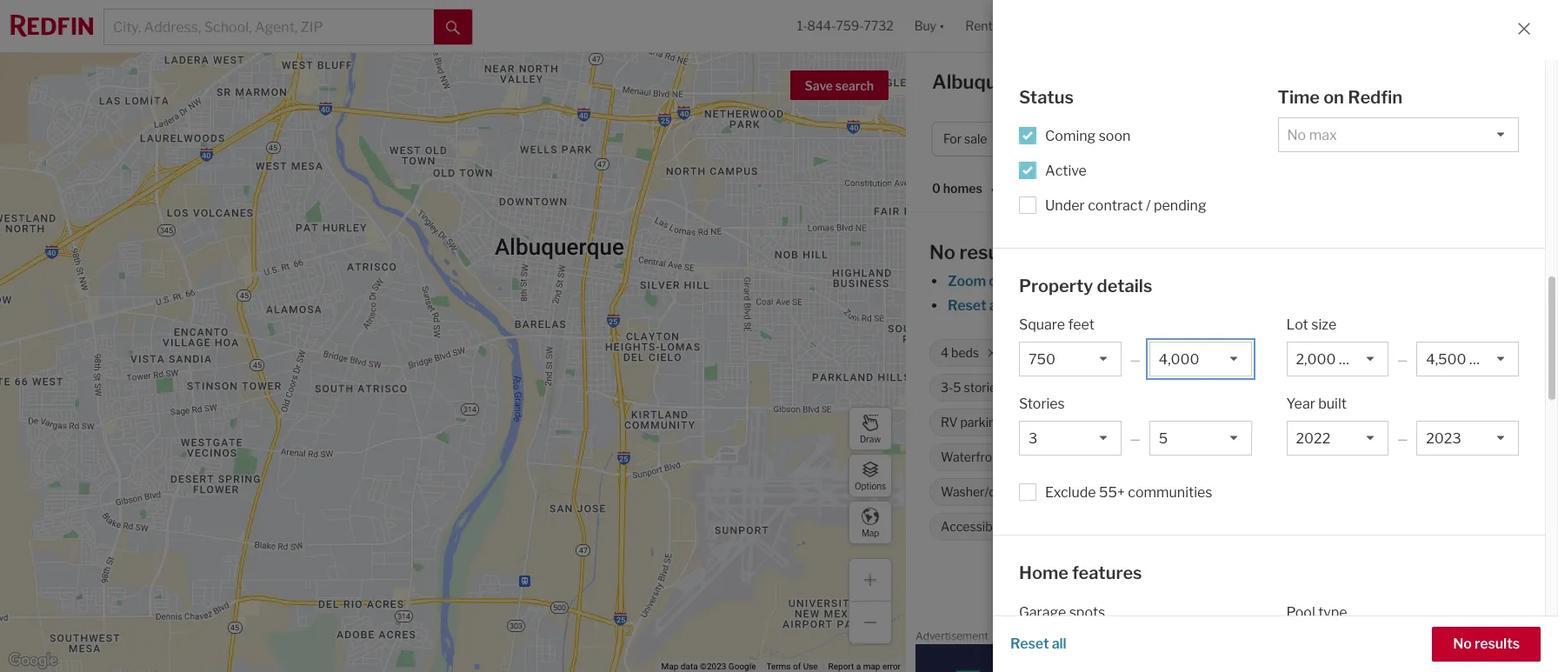 Task type: describe. For each thing, give the bounding box(es) containing it.
rv parking
[[941, 415, 1004, 430]]

to
[[1277, 297, 1291, 314]]

lot size
[[1287, 317, 1337, 333]]

reset inside zoom out reset all filters or remove one of your filters below to see more homes
[[948, 297, 987, 314]]

for sale
[[944, 132, 988, 146]]

advertisement
[[916, 630, 989, 643]]

remove waterfront image
[[1013, 452, 1024, 463]]

home
[[1006, 520, 1038, 534]]

:
[[1029, 181, 1032, 196]]

for
[[944, 132, 962, 146]]

— for stories
[[1130, 431, 1141, 446]]

square
[[1019, 317, 1066, 333]]

guest
[[1113, 485, 1147, 500]]

save search
[[805, 78, 874, 93]]

home for home features
[[1019, 563, 1069, 584]]

details
[[1097, 275, 1153, 296]]

map
[[863, 662, 881, 672]]

0 horizontal spatial no results
[[930, 241, 1023, 264]]

4 beds
[[941, 346, 980, 360]]

reset all filters button
[[947, 297, 1047, 314]]

4+ baths
[[1025, 346, 1075, 360]]

coming
[[1046, 127, 1096, 144]]

sort
[[1004, 181, 1029, 196]]

2022-
[[1079, 380, 1114, 395]]

below
[[1235, 297, 1274, 314]]

price
[[1039, 132, 1069, 146]]

City, Address, School, Agent, ZIP search field
[[104, 10, 434, 44]]

reset inside "button"
[[1011, 636, 1049, 652]]

reset all
[[1011, 636, 1067, 652]]

feet
[[1069, 317, 1095, 333]]

homes
[[1095, 70, 1160, 93]]

for sale button
[[932, 122, 1021, 157]]

market insights
[[1341, 76, 1445, 92]]

remove primary bedroom on main image
[[1443, 418, 1453, 428]]

1-844-759-7732
[[797, 19, 894, 33]]

year
[[1287, 396, 1316, 412]]

for
[[1164, 70, 1190, 93]]

2 ft. from the left
[[1396, 346, 1408, 360]]

lot
[[1287, 317, 1309, 333]]

remove pets allowed image
[[1342, 452, 1352, 463]]

2 sq. from the left
[[1304, 346, 1320, 360]]

1-844-759-7732 link
[[797, 19, 894, 33]]

insights
[[1392, 76, 1445, 92]]

sale
[[965, 132, 988, 146]]

fixer-
[[1193, 380, 1225, 395]]

any option group
[[1026, 638, 1246, 672]]

1 ft. from the left
[[1206, 346, 1218, 360]]

759-
[[836, 19, 864, 33]]

built
[[1319, 396, 1347, 412]]

garage
[[1019, 604, 1067, 621]]

0 horizontal spatial results
[[960, 241, 1023, 264]]

750-4,000 sq. ft.
[[1121, 346, 1218, 360]]

3 sq. from the left
[[1377, 346, 1393, 360]]

3-
[[941, 380, 954, 395]]

remove 2,000 sq. ft.-4,500 sq. ft. lot image
[[1437, 348, 1448, 358]]

recommended
[[1035, 181, 1123, 196]]

home type
[[1120, 132, 1182, 146]]

remove 4 beds image
[[987, 348, 998, 358]]

— for square feet
[[1130, 352, 1141, 367]]

4 for 4 bd / 4+ ba
[[1234, 132, 1242, 146]]

report a map error link
[[829, 662, 901, 672]]

beds
[[952, 346, 980, 360]]

all inside "button"
[[1052, 636, 1067, 652]]

0 homes • sort : recommended
[[932, 181, 1123, 197]]

1-
[[797, 19, 808, 33]]

time
[[1278, 87, 1320, 108]]

see
[[1294, 297, 1317, 314]]

©2023
[[700, 662, 727, 672]]

property
[[1019, 275, 1094, 296]]

map for map data ©2023 google
[[662, 662, 679, 672]]

terms of use link
[[767, 662, 818, 672]]

draw button
[[849, 407, 892, 451]]

primary bedroom on main
[[1287, 415, 1433, 430]]

pool
[[1287, 604, 1316, 621]]

zoom
[[948, 273, 986, 290]]

2 filters from the left
[[1195, 297, 1232, 314]]

parking for 5+
[[1102, 520, 1145, 534]]

map for map
[[862, 528, 879, 538]]

sale
[[1194, 70, 1234, 93]]

of inside zoom out reset all filters or remove one of your filters below to see more homes
[[1146, 297, 1159, 314]]

time on redfin
[[1278, 87, 1403, 108]]

google
[[729, 662, 756, 672]]

recommended button
[[1032, 180, 1137, 197]]

waterfront
[[941, 450, 1004, 465]]

remove 750-4,000 sq. ft. image
[[1228, 348, 1239, 358]]

uppers
[[1225, 380, 1265, 395]]

report ad button
[[1511, 633, 1549, 646]]

1+ radio
[[1069, 638, 1104, 672]]

no inside button
[[1454, 636, 1472, 652]]

4+ inside 4 bd / 4+ ba button
[[1269, 132, 1284, 146]]

4 for 4 beds
[[941, 346, 949, 360]]

washer/dryer hookup
[[941, 485, 1065, 500]]

house
[[1150, 485, 1184, 500]]

2023
[[1113, 380, 1144, 395]]

remove fireplace image
[[1249, 418, 1259, 428]]

guest house
[[1113, 485, 1184, 500]]

Any radio
[[1026, 638, 1069, 672]]

air conditioning
[[1050, 415, 1140, 430]]

report a map error
[[829, 662, 901, 672]]

1 sq. from the left
[[1188, 346, 1204, 360]]

any
[[1035, 648, 1060, 665]]

your
[[1162, 297, 1192, 314]]

nm
[[1059, 70, 1091, 93]]

0 vertical spatial redfin
[[1348, 87, 1403, 108]]

have
[[1156, 450, 1185, 465]]

remove
[[1066, 297, 1116, 314]]

1 horizontal spatial spots
[[1148, 520, 1179, 534]]

main
[[1406, 415, 1433, 430]]

remove basement image
[[1118, 452, 1129, 463]]

stories
[[1019, 396, 1065, 412]]

allowed
[[1289, 450, 1333, 465]]

albuquerque, nm homes for sale
[[932, 70, 1234, 93]]

results inside no results button
[[1475, 636, 1520, 652]]

3+ radio
[[1140, 638, 1176, 672]]



Task type: vqa. For each thing, say whether or not it's contained in the screenshot.
nm on the top of the page
yes



Task type: locate. For each thing, give the bounding box(es) containing it.
remove guest house image
[[1192, 487, 1203, 498]]

filters right your
[[1195, 297, 1232, 314]]

all left 1+ radio
[[1052, 636, 1067, 652]]

save search button
[[790, 70, 889, 100]]

market insights link
[[1341, 57, 1445, 95]]

report left ad
[[1511, 633, 1537, 643]]

0 vertical spatial parking
[[961, 415, 1004, 430]]

2,000
[[1266, 346, 1301, 360]]

fixer-uppers
[[1193, 380, 1265, 395]]

0 horizontal spatial map
[[662, 662, 679, 672]]

0 horizontal spatial no
[[930, 241, 956, 264]]

1 horizontal spatial homes
[[1357, 297, 1402, 314]]

square feet
[[1019, 317, 1095, 333]]

—
[[1130, 352, 1141, 367], [1398, 352, 1409, 367], [1130, 431, 1141, 446], [1398, 431, 1409, 446]]

list box
[[1278, 117, 1520, 152], [1019, 342, 1122, 377], [1150, 342, 1252, 377], [1287, 342, 1389, 377], [1417, 342, 1520, 377], [1019, 421, 1122, 456], [1150, 421, 1252, 456], [1287, 421, 1389, 456], [1417, 421, 1520, 456], [1287, 629, 1520, 664]]

1 horizontal spatial filters
[[1195, 297, 1232, 314]]

0 vertical spatial homes
[[944, 181, 983, 196]]

0 horizontal spatial spots
[[1070, 604, 1106, 621]]

homes right more at right
[[1357, 297, 1402, 314]]

draw
[[860, 434, 881, 444]]

0 horizontal spatial sq.
[[1188, 346, 1204, 360]]

0 vertical spatial reset
[[948, 297, 987, 314]]

on left main
[[1389, 415, 1403, 430]]

no results up zoom out button
[[930, 241, 1023, 264]]

1 horizontal spatial redfin
[[1348, 87, 1403, 108]]

homes inside zoom out reset all filters or remove one of your filters below to see more homes
[[1357, 297, 1402, 314]]

exclude 55+ communities
[[1046, 484, 1213, 501]]

ad
[[1539, 633, 1549, 643]]

remove rv parking image
[[1012, 418, 1023, 428]]

0 vertical spatial report
[[1511, 633, 1537, 643]]

— down main
[[1398, 431, 1409, 446]]

submit search image
[[446, 21, 460, 35]]

7732
[[864, 19, 894, 33]]

1 vertical spatial spots
[[1070, 604, 1106, 621]]

sq.
[[1188, 346, 1204, 360], [1304, 346, 1320, 360], [1377, 346, 1393, 360]]

one
[[1119, 297, 1143, 314]]

garage spots
[[1019, 604, 1106, 621]]

0
[[932, 181, 941, 196]]

/ left pending
[[1146, 197, 1151, 214]]

pool type
[[1287, 604, 1348, 621]]

— up 2023
[[1130, 352, 1141, 367]]

property details
[[1019, 275, 1153, 296]]

0 vertical spatial 4+
[[1269, 132, 1284, 146]]

1 vertical spatial no
[[1454, 636, 1472, 652]]

type for home type
[[1157, 132, 1182, 146]]

1 vertical spatial map
[[662, 662, 679, 672]]

google image
[[4, 650, 62, 672]]

stories
[[964, 380, 1003, 395]]

ft.
[[1206, 346, 1218, 360], [1396, 346, 1408, 360]]

map inside button
[[862, 528, 879, 538]]

0 horizontal spatial /
[[1146, 197, 1151, 214]]

0 vertical spatial on
[[1324, 87, 1345, 108]]

spots down home features
[[1070, 604, 1106, 621]]

0 horizontal spatial reset
[[948, 297, 987, 314]]

home up "garage"
[[1019, 563, 1069, 584]]

0 vertical spatial no
[[930, 241, 956, 264]]

/
[[1262, 132, 1266, 146], [1146, 197, 1151, 214]]

0 horizontal spatial all
[[990, 297, 1004, 314]]

2 horizontal spatial sq.
[[1377, 346, 1393, 360]]

4 bd / 4+ ba button
[[1223, 122, 1333, 157]]

0 horizontal spatial parking
[[961, 415, 1004, 430]]

1 horizontal spatial no
[[1454, 636, 1472, 652]]

4 left beds
[[941, 346, 949, 360]]

0 vertical spatial all
[[990, 297, 1004, 314]]

reset down "garage"
[[1011, 636, 1049, 652]]

1 vertical spatial report
[[829, 662, 854, 672]]

sq. right 4,500 at the right of the page
[[1377, 346, 1393, 360]]

albuquerque,
[[932, 70, 1055, 93]]

home type button
[[1109, 122, 1216, 157]]

primary
[[1287, 415, 1332, 430]]

1 horizontal spatial map
[[862, 528, 879, 538]]

type for pool type
[[1319, 604, 1348, 621]]

1 horizontal spatial 4+
[[1269, 132, 1284, 146]]

1 horizontal spatial ft.
[[1396, 346, 1408, 360]]

ad region
[[916, 644, 1549, 672]]

4+
[[1269, 132, 1284, 146], [1025, 346, 1040, 360]]

results left ad
[[1475, 636, 1520, 652]]

1 horizontal spatial results
[[1475, 636, 1520, 652]]

home
[[1120, 132, 1154, 146], [1019, 563, 1069, 584]]

0 horizontal spatial type
[[1157, 132, 1182, 146]]

1 horizontal spatial /
[[1262, 132, 1266, 146]]

map region
[[0, 0, 980, 672]]

status
[[1019, 87, 1074, 108]]

terms
[[767, 662, 791, 672]]

results up out
[[960, 241, 1023, 264]]

rv
[[941, 415, 958, 430]]

accessible
[[941, 520, 1003, 534]]

remove 4 bd / 4+ ba image
[[1309, 134, 1320, 144]]

1 horizontal spatial all
[[1052, 636, 1067, 652]]

no results inside button
[[1454, 636, 1520, 652]]

5
[[954, 380, 962, 395]]

1 vertical spatial redfin
[[1112, 580, 1155, 597]]

no results button
[[1433, 627, 1541, 662]]

1 vertical spatial parking
[[1102, 520, 1145, 534]]

0 vertical spatial no results
[[930, 241, 1023, 264]]

type inside button
[[1157, 132, 1182, 146]]

parking right the 5+
[[1102, 520, 1145, 534]]

or
[[1050, 297, 1063, 314]]

1 horizontal spatial report
[[1511, 633, 1537, 643]]

•
[[991, 182, 995, 197]]

— down conditioning
[[1130, 431, 1141, 446]]

map down options
[[862, 528, 879, 538]]

sq. left the ft.-
[[1304, 346, 1320, 360]]

remove built 2022-2023 image
[[1155, 383, 1165, 393]]

0 horizontal spatial on
[[1324, 87, 1345, 108]]

— for year built
[[1398, 431, 1409, 446]]

homes right 0 at the right of the page
[[944, 181, 983, 196]]

hookup
[[1022, 485, 1065, 500]]

terms of use
[[767, 662, 818, 672]]

1 vertical spatial 4+
[[1025, 346, 1040, 360]]

1 vertical spatial all
[[1052, 636, 1067, 652]]

report for report ad
[[1511, 633, 1537, 643]]

0 horizontal spatial 4
[[941, 346, 949, 360]]

1 horizontal spatial type
[[1319, 604, 1348, 621]]

out
[[989, 273, 1011, 290]]

— left lot
[[1398, 352, 1409, 367]]

4 inside button
[[1234, 132, 1242, 146]]

soon
[[1099, 127, 1131, 144]]

0 horizontal spatial home
[[1019, 563, 1069, 584]]

all inside zoom out reset all filters or remove one of your filters below to see more homes
[[990, 297, 1004, 314]]

0 vertical spatial map
[[862, 528, 879, 538]]

homes inside 0 homes • sort : recommended
[[944, 181, 983, 196]]

remove air conditioning image
[[1150, 418, 1160, 428]]

/ inside button
[[1262, 132, 1266, 146]]

2+ radio
[[1104, 638, 1140, 672]]

reset down zoom
[[948, 297, 987, 314]]

1 horizontal spatial on
[[1389, 415, 1403, 430]]

1 horizontal spatial no results
[[1454, 636, 1520, 652]]

ft. left lot
[[1396, 346, 1408, 360]]

0 horizontal spatial 4+
[[1025, 346, 1040, 360]]

bedroom
[[1334, 415, 1386, 430]]

1 vertical spatial on
[[1389, 415, 1403, 430]]

report left a
[[829, 662, 854, 672]]

5+ radio
[[1210, 638, 1246, 672]]

0 vertical spatial results
[[960, 241, 1023, 264]]

parking
[[961, 415, 1004, 430], [1102, 520, 1145, 534]]

all down out
[[990, 297, 1004, 314]]

0 vertical spatial of
[[1146, 297, 1159, 314]]

1 vertical spatial /
[[1146, 197, 1151, 214]]

1 horizontal spatial reset
[[1011, 636, 1049, 652]]

/ for 4+
[[1262, 132, 1266, 146]]

/ for pending
[[1146, 197, 1151, 214]]

0 vertical spatial type
[[1157, 132, 1182, 146]]

0 vertical spatial home
[[1120, 132, 1154, 146]]

filters up the square
[[1007, 297, 1046, 314]]

have view
[[1156, 450, 1214, 465]]

report inside button
[[1511, 633, 1537, 643]]

parking for rv
[[961, 415, 1004, 430]]

1 vertical spatial no results
[[1454, 636, 1520, 652]]

redfin link
[[1112, 580, 1155, 597]]

1 vertical spatial 4
[[941, 346, 949, 360]]

0 horizontal spatial homes
[[944, 181, 983, 196]]

of left use
[[793, 662, 801, 672]]

options button
[[849, 454, 892, 498]]

exclude
[[1046, 484, 1096, 501]]

no left report ad button
[[1454, 636, 1472, 652]]

reset
[[948, 297, 987, 314], [1011, 636, 1049, 652]]

pets allowed
[[1261, 450, 1333, 465]]

on right time
[[1324, 87, 1345, 108]]

parking right rv
[[961, 415, 1004, 430]]

zoom out reset all filters or remove one of your filters below to see more homes
[[948, 273, 1402, 314]]

0 horizontal spatial report
[[829, 662, 854, 672]]

zoom out button
[[947, 273, 1012, 290]]

4+ left ba on the right top
[[1269, 132, 1284, 146]]

built
[[1050, 380, 1076, 395]]

map left data
[[662, 662, 679, 672]]

0 horizontal spatial of
[[793, 662, 801, 672]]

0 vertical spatial spots
[[1148, 520, 1179, 534]]

year built
[[1287, 396, 1347, 412]]

type right soon
[[1157, 132, 1182, 146]]

coming soon
[[1046, 127, 1131, 144]]

size
[[1312, 317, 1337, 333]]

0 vertical spatial /
[[1262, 132, 1266, 146]]

— for lot size
[[1398, 352, 1409, 367]]

1 filters from the left
[[1007, 297, 1046, 314]]

spots down house
[[1148, 520, 1179, 534]]

4 left bd
[[1234, 132, 1242, 146]]

conditioning
[[1070, 415, 1140, 430]]

0 horizontal spatial filters
[[1007, 297, 1046, 314]]

no results left ad
[[1454, 636, 1520, 652]]

1 vertical spatial home
[[1019, 563, 1069, 584]]

4+ radio
[[1176, 638, 1211, 672]]

reset all button
[[1011, 627, 1067, 662]]

5+
[[1085, 520, 1100, 534]]

report ad
[[1511, 633, 1549, 643]]

4+ left baths
[[1025, 346, 1040, 360]]

of right one
[[1146, 297, 1159, 314]]

communities
[[1128, 484, 1213, 501]]

ba
[[1287, 132, 1301, 146]]

4,500
[[1339, 346, 1375, 360]]

basement
[[1052, 450, 1110, 465]]

accessible home
[[941, 520, 1038, 534]]

type right pool
[[1319, 604, 1348, 621]]

bd
[[1245, 132, 1259, 146]]

0 horizontal spatial ft.
[[1206, 346, 1218, 360]]

all
[[990, 297, 1004, 314], [1052, 636, 1067, 652]]

market
[[1341, 76, 1389, 92]]

a
[[857, 662, 861, 672]]

1 vertical spatial of
[[793, 662, 801, 672]]

home for home type
[[1120, 132, 1154, 146]]

1 horizontal spatial sq.
[[1304, 346, 1320, 360]]

0 vertical spatial 4
[[1234, 132, 1242, 146]]

ft. left remove 750-4,000 sq. ft. image
[[1206, 346, 1218, 360]]

5+ parking spots
[[1085, 520, 1179, 534]]

remove washer/dryer hookup image
[[1075, 487, 1085, 498]]

0 horizontal spatial redfin
[[1112, 580, 1155, 597]]

features
[[1073, 563, 1143, 584]]

/ right bd
[[1262, 132, 1266, 146]]

pets
[[1261, 450, 1287, 465]]

home down homes
[[1120, 132, 1154, 146]]

home inside button
[[1120, 132, 1154, 146]]

error
[[883, 662, 901, 672]]

1 vertical spatial type
[[1319, 604, 1348, 621]]

pending
[[1154, 197, 1207, 214]]

1 horizontal spatial of
[[1146, 297, 1159, 314]]

active
[[1046, 162, 1087, 179]]

1 vertical spatial homes
[[1357, 297, 1402, 314]]

1 horizontal spatial parking
[[1102, 520, 1145, 534]]

844-
[[808, 19, 836, 33]]

report for report a map error
[[829, 662, 854, 672]]

1 horizontal spatial home
[[1120, 132, 1154, 146]]

1 horizontal spatial 4
[[1234, 132, 1242, 146]]

remove have view image
[[1222, 452, 1233, 463]]

air
[[1050, 415, 1067, 430]]

1 vertical spatial reset
[[1011, 636, 1049, 652]]

sq. right 4,000 in the bottom of the page
[[1188, 346, 1204, 360]]

3-5 stories
[[941, 380, 1003, 395]]

no up zoom
[[930, 241, 956, 264]]

1 vertical spatial results
[[1475, 636, 1520, 652]]



